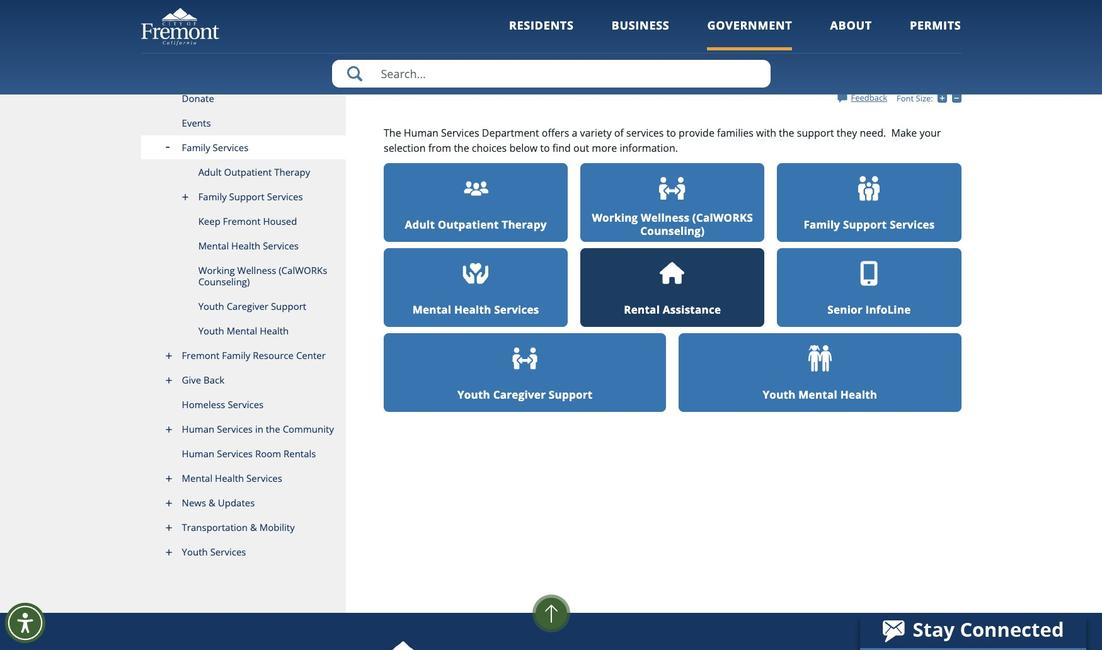 Task type: locate. For each thing, give the bounding box(es) containing it.
caregiver down two people communicate icon on the bottom of page
[[493, 387, 546, 402]]

outpatient down three people image
[[438, 217, 499, 232]]

make
[[891, 126, 917, 140]]

mental health services up 'updates'
[[182, 472, 282, 485]]

the right in
[[266, 423, 280, 435]]

& left mobility
[[250, 521, 257, 534]]

two people communicate image
[[512, 346, 538, 372]]

the right with
[[779, 126, 794, 140]]

events
[[182, 117, 211, 129]]

family
[[384, 33, 467, 68], [182, 141, 210, 154], [198, 190, 227, 203], [804, 217, 840, 232], [222, 349, 250, 362]]

senior infoline
[[828, 302, 911, 317]]

font
[[897, 93, 914, 104]]

youth caregiver support link
[[141, 294, 346, 319], [384, 333, 666, 412]]

1 horizontal spatial youth caregiver support
[[457, 387, 593, 402]]

1 horizontal spatial outpatient
[[438, 217, 499, 232]]

working inside "working wellness (calworks counseling)"
[[592, 211, 638, 225]]

0 horizontal spatial caregiver
[[227, 300, 268, 313]]

youth mental health
[[198, 325, 289, 337], [763, 387, 877, 402]]

+
[[947, 92, 952, 104]]

1 vertical spatial therapy
[[502, 217, 547, 232]]

business link
[[612, 18, 670, 50]]

give
[[182, 374, 201, 386]]

therapy
[[274, 166, 310, 178], [502, 217, 547, 232]]

wellness
[[641, 211, 690, 225], [237, 264, 276, 277]]

family support services up keep fremont housed
[[198, 190, 303, 203]]

1 horizontal spatial wellness
[[641, 211, 690, 225]]

1 vertical spatial working
[[198, 264, 235, 277]]

2 horizontal spatial the
[[779, 126, 794, 140]]

youth mental health link
[[141, 319, 346, 343], [679, 333, 961, 412]]

0 vertical spatial working
[[592, 211, 638, 225]]

2 » from the left
[[489, 23, 493, 33]]

& inside transportation & mobility link
[[250, 521, 257, 534]]

adult outpatient therapy link
[[141, 160, 346, 185], [384, 163, 568, 242]]

0 horizontal spatial working
[[198, 264, 235, 277]]

1 vertical spatial caregiver
[[493, 387, 546, 402]]

1 vertical spatial counseling)
[[198, 275, 250, 288]]

a
[[572, 126, 577, 140]]

0 horizontal spatial youth mental health
[[198, 325, 289, 337]]

permits
[[910, 18, 961, 33]]

family image
[[856, 175, 883, 202]]

government link
[[707, 18, 792, 50], [384, 23, 430, 33]]

donate link
[[141, 86, 346, 111]]

wellness inside "working wellness (calworks counseling)"
[[641, 211, 690, 225]]

donate
[[182, 92, 214, 105]]

fremont right keep on the left
[[223, 215, 261, 227]]

mental
[[198, 239, 229, 252], [413, 302, 451, 317], [227, 325, 257, 337], [799, 387, 837, 402], [182, 472, 212, 485]]

family services link
[[141, 135, 346, 160]]

(calworks
[[692, 211, 753, 225]]

news
[[182, 497, 206, 509]]

1 horizontal spatial caregiver
[[493, 387, 546, 402]]

1 vertical spatial mental health services
[[413, 302, 539, 317]]

adult outpatient therapy link down family services
[[141, 160, 346, 185]]

&
[[209, 497, 215, 509], [250, 521, 257, 534]]

0 vertical spatial counseling)
[[640, 224, 705, 238]]

0 horizontal spatial the
[[266, 423, 280, 435]]

two children standing image
[[808, 346, 832, 372]]

1 horizontal spatial therapy
[[502, 217, 547, 232]]

find
[[553, 141, 571, 155]]

from
[[428, 141, 451, 155]]

1 vertical spatial fremont
[[182, 349, 220, 362]]

1 horizontal spatial working
[[592, 211, 638, 225]]

0 horizontal spatial adult
[[198, 166, 222, 178]]

1 horizontal spatial adult
[[405, 217, 435, 232]]

senior
[[828, 302, 863, 317]]

three people image
[[463, 175, 489, 202]]

assistance
[[663, 302, 721, 317]]

1 horizontal spatial to
[[667, 126, 676, 140]]

adult outpatient therapy down three people image
[[405, 217, 547, 232]]

& inside news & updates link
[[209, 497, 215, 509]]

working wellness (calworks counseling) link
[[141, 258, 346, 294]]

1 vertical spatial adult
[[405, 217, 435, 232]]

information.
[[620, 141, 678, 155]]

the
[[779, 126, 794, 140], [454, 141, 469, 155], [266, 423, 280, 435]]

counseling) down keep on the left
[[198, 275, 250, 288]]

1 horizontal spatial counseling)
[[640, 224, 705, 238]]

1 horizontal spatial »
[[489, 23, 493, 33]]

0 vertical spatial &
[[209, 497, 215, 509]]

0 horizontal spatial youth caregiver support
[[198, 300, 306, 313]]

0 vertical spatial the
[[779, 126, 794, 140]]

homeless services
[[182, 398, 264, 411]]

government inside government » departments » human services family services
[[384, 23, 430, 33]]

mental health services down hands holding heart icon
[[413, 302, 539, 317]]

0 vertical spatial adult outpatient therapy
[[198, 166, 310, 178]]

working for working wellness (calworks counseling)
[[198, 264, 235, 277]]

1 horizontal spatial adult outpatient therapy link
[[384, 163, 568, 242]]

human services room rentals
[[182, 447, 316, 460]]

fremont
[[223, 215, 261, 227], [182, 349, 220, 362]]

1 horizontal spatial youth mental health
[[763, 387, 877, 402]]

wellness for (calworks
[[641, 211, 690, 225]]

variety
[[580, 126, 612, 140]]

0 horizontal spatial fremont
[[182, 349, 220, 362]]

wellness down '2 people communicate' icon at the right top of the page
[[641, 211, 690, 225]]

counseling)
[[640, 224, 705, 238], [198, 275, 250, 288]]

the right "from"
[[454, 141, 469, 155]]

1 horizontal spatial &
[[250, 521, 257, 534]]

2 vertical spatial the
[[266, 423, 280, 435]]

departments link
[[438, 23, 487, 33]]

youth services link
[[141, 540, 346, 565]]

the inside human services in the community link
[[266, 423, 280, 435]]

0 vertical spatial wellness
[[641, 211, 690, 225]]

0 vertical spatial fremont
[[223, 215, 261, 227]]

services
[[525, 23, 555, 33], [474, 33, 577, 68], [441, 126, 479, 140], [213, 141, 249, 154], [267, 190, 303, 203], [890, 217, 935, 232], [263, 239, 299, 252], [494, 302, 539, 317], [228, 398, 264, 411], [217, 423, 253, 435], [217, 447, 253, 460], [246, 472, 282, 485], [210, 546, 246, 558]]

mobile phone image
[[856, 260, 883, 287]]

- link
[[952, 92, 964, 104]]

0 vertical spatial youth caregiver support link
[[141, 294, 346, 319]]

youth mental health down two children standing icon
[[763, 387, 877, 402]]

0 horizontal spatial counseling)
[[198, 275, 250, 288]]

0 horizontal spatial family support services
[[198, 190, 303, 203]]

counseling) inside "working wellness (calworks counseling)"
[[640, 224, 705, 238]]

& right news
[[209, 497, 215, 509]]

1 horizontal spatial government
[[707, 18, 792, 33]]

0 horizontal spatial adult outpatient therapy link
[[141, 160, 346, 185]]

1 vertical spatial youth mental health
[[763, 387, 877, 402]]

0 vertical spatial outpatient
[[224, 166, 272, 178]]

1 horizontal spatial youth mental health link
[[679, 333, 961, 412]]

wellness inside working wellness (calworks counseling)
[[237, 264, 276, 277]]

0 horizontal spatial &
[[209, 497, 215, 509]]

health
[[231, 239, 260, 252], [454, 302, 491, 317], [260, 325, 289, 337], [840, 387, 877, 402], [215, 472, 244, 485]]

to left provide
[[667, 126, 676, 140]]

0 vertical spatial youth caregiver support
[[198, 300, 306, 313]]

in
[[255, 423, 263, 435]]

caregiver
[[227, 300, 268, 313], [493, 387, 546, 402]]

1 horizontal spatial adult outpatient therapy
[[405, 217, 547, 232]]

to
[[667, 126, 676, 140], [540, 141, 550, 155]]

working
[[592, 211, 638, 225], [198, 264, 235, 277]]

human inside government » departments » human services family services
[[495, 23, 523, 33]]

adult outpatient therapy link down choices
[[384, 163, 568, 242]]

1 vertical spatial wellness
[[237, 264, 276, 277]]

& for transportation
[[250, 521, 257, 534]]

1 vertical spatial outpatient
[[438, 217, 499, 232]]

family support services
[[198, 190, 303, 203], [804, 217, 935, 232]]

0 vertical spatial caregiver
[[227, 300, 268, 313]]

wellness left (calworks
[[237, 264, 276, 277]]

therapy inside columnusercontrol3 main content
[[502, 217, 547, 232]]

0 horizontal spatial outpatient
[[224, 166, 272, 178]]

housed
[[263, 215, 297, 227]]

1 vertical spatial youth caregiver support
[[457, 387, 593, 402]]

human
[[495, 23, 523, 33], [404, 126, 439, 140], [182, 423, 214, 435], [182, 447, 214, 460]]

mental health services down keep fremont housed
[[198, 239, 299, 252]]

» left departments
[[432, 23, 436, 33]]

youth caregiver support down two people communicate icon on the bottom of page
[[457, 387, 593, 402]]

size:
[[916, 93, 933, 104]]

0 horizontal spatial therapy
[[274, 166, 310, 178]]

0 horizontal spatial government
[[384, 23, 430, 33]]

mental health services
[[198, 239, 299, 252], [413, 302, 539, 317], [182, 472, 282, 485]]

Search text field
[[332, 60, 770, 88]]

human right departments
[[495, 23, 523, 33]]

youth mental health up fremont family resource center "link"
[[198, 325, 289, 337]]

outpatient
[[224, 166, 272, 178], [438, 217, 499, 232]]

counseling) up home image
[[640, 224, 705, 238]]

1 vertical spatial to
[[540, 141, 550, 155]]

more
[[592, 141, 617, 155]]

family support services link
[[777, 163, 961, 242], [141, 185, 346, 209]]

home image
[[659, 260, 686, 287]]

& for news
[[209, 497, 215, 509]]

1 horizontal spatial family support services link
[[777, 163, 961, 242]]

1 horizontal spatial family support services
[[804, 217, 935, 232]]

0 vertical spatial to
[[667, 126, 676, 140]]

youth caregiver support down working wellness (calworks counseling) link
[[198, 300, 306, 313]]

family support services down family icon
[[804, 217, 935, 232]]

counseling) for (calworks
[[640, 224, 705, 238]]

»
[[432, 23, 436, 33], [489, 23, 493, 33]]

0 horizontal spatial wellness
[[237, 264, 276, 277]]

» right departments
[[489, 23, 493, 33]]

1 » from the left
[[432, 23, 436, 33]]

1 horizontal spatial the
[[454, 141, 469, 155]]

counseling) inside working wellness (calworks counseling)
[[198, 275, 250, 288]]

human services room rentals link
[[141, 442, 346, 466]]

outpatient down "family services" link at the top left of the page
[[224, 166, 272, 178]]

give back link
[[141, 368, 346, 393]]

working inside working wellness (calworks counseling)
[[198, 264, 235, 277]]

to left find
[[540, 141, 550, 155]]

1 vertical spatial adult outpatient therapy
[[405, 217, 547, 232]]

transportation & mobility
[[182, 521, 295, 534]]

1 vertical spatial &
[[250, 521, 257, 534]]

offers
[[542, 126, 569, 140]]

adult outpatient therapy down "family services" link at the top left of the page
[[198, 166, 310, 178]]

residents
[[509, 18, 574, 33]]

youth
[[198, 300, 224, 313], [198, 325, 224, 337], [457, 387, 490, 402], [763, 387, 796, 402], [182, 546, 208, 558]]

0 horizontal spatial adult outpatient therapy
[[198, 166, 310, 178]]

adult outpatient therapy
[[198, 166, 310, 178], [405, 217, 547, 232]]

rental assistance link
[[581, 248, 765, 327]]

caregiver down working wellness (calworks counseling) link
[[227, 300, 268, 313]]

of
[[614, 126, 624, 140]]

1 vertical spatial youth caregiver support link
[[384, 333, 666, 412]]

0 horizontal spatial »
[[432, 23, 436, 33]]

support
[[229, 190, 265, 203], [843, 217, 887, 232], [271, 300, 306, 313], [549, 387, 593, 402]]

fremont family resource center
[[182, 349, 326, 362]]

human up selection at the top left of page
[[404, 126, 439, 140]]

1 vertical spatial family support services
[[804, 217, 935, 232]]

youth mental health inside columnusercontrol3 main content
[[763, 387, 877, 402]]

fremont up give back
[[182, 349, 220, 362]]



Task type: describe. For each thing, give the bounding box(es) containing it.
2 people communicate image
[[659, 177, 686, 200]]

department
[[482, 126, 539, 140]]

services
[[626, 126, 664, 140]]

1 horizontal spatial fremont
[[223, 215, 261, 227]]

youth services
[[182, 546, 246, 558]]

human down homeless
[[182, 423, 214, 435]]

(calworks
[[279, 264, 327, 277]]

government for government
[[707, 18, 792, 33]]

rental
[[624, 302, 660, 317]]

senior infoline link
[[777, 248, 961, 327]]

adult inside columnusercontrol3 main content
[[405, 217, 435, 232]]

outpatient inside columnusercontrol3 main content
[[438, 217, 499, 232]]

government » departments » human services family services
[[384, 23, 577, 68]]

0 horizontal spatial to
[[540, 141, 550, 155]]

family support services inside columnusercontrol3 main content
[[804, 217, 935, 232]]

resource
[[253, 349, 294, 362]]

provide
[[679, 126, 715, 140]]

the human services department offers a variety of services to provide families with the support they need.  make your selection from the choices below to find out more information.
[[384, 126, 941, 155]]

family services
[[182, 141, 249, 154]]

0 vertical spatial youth mental health
[[198, 325, 289, 337]]

working wellness (calworks counseling)
[[198, 264, 327, 288]]

homeless services link
[[141, 393, 346, 417]]

0 horizontal spatial family support services link
[[141, 185, 346, 209]]

transportation & mobility link
[[141, 515, 346, 540]]

rentals
[[284, 447, 316, 460]]

infoline
[[866, 302, 911, 317]]

-
[[961, 92, 964, 104]]

0 horizontal spatial youth caregiver support link
[[141, 294, 346, 319]]

keep fremont housed link
[[141, 209, 346, 234]]

human inside the human services department offers a variety of services to provide families with the support they need.  make your selection from the choices below to find out more information.
[[404, 126, 439, 140]]

caregiver inside columnusercontrol3 main content
[[493, 387, 546, 402]]

1 vertical spatial the
[[454, 141, 469, 155]]

with
[[756, 126, 776, 140]]

working for working wellness (calworks counseling)
[[592, 211, 638, 225]]

+ link
[[938, 92, 952, 104]]

about
[[830, 18, 872, 33]]

families
[[717, 126, 754, 140]]

human services in the community link
[[141, 417, 346, 442]]

human up news
[[182, 447, 214, 460]]

family inside government » departments » human services family services
[[384, 33, 467, 68]]

0 vertical spatial mental health services
[[198, 239, 299, 252]]

departments
[[438, 23, 487, 33]]

selection
[[384, 141, 426, 155]]

mental health services inside columnusercontrol3 main content
[[413, 302, 539, 317]]

updates
[[218, 497, 255, 509]]

stay connected image
[[860, 613, 1085, 648]]

adult outpatient therapy inside columnusercontrol3 main content
[[405, 217, 547, 232]]

human services link
[[495, 23, 555, 33]]

choices
[[472, 141, 507, 155]]

homeless
[[182, 398, 225, 411]]

room
[[255, 447, 281, 460]]

0 vertical spatial adult
[[198, 166, 222, 178]]

government for government » departments » human services family services
[[384, 23, 430, 33]]

font size:
[[897, 93, 933, 104]]

0 horizontal spatial government link
[[384, 23, 430, 33]]

below
[[509, 141, 538, 155]]

fremont inside "link"
[[182, 349, 220, 362]]

2 vertical spatial mental health services
[[182, 472, 282, 485]]

rental assistance
[[624, 302, 721, 317]]

working wellness (calworks counseling)
[[592, 211, 753, 238]]

they
[[837, 126, 857, 140]]

1 horizontal spatial government link
[[707, 18, 792, 50]]

out
[[573, 141, 589, 155]]

working wellness (calworks counseling) link
[[581, 163, 765, 242]]

human services in the community
[[182, 423, 334, 435]]

residents link
[[509, 18, 574, 50]]

the
[[384, 126, 401, 140]]

support
[[797, 126, 834, 140]]

feedback
[[851, 92, 887, 103]]

news & updates link
[[141, 491, 346, 515]]

center
[[296, 349, 326, 362]]

keep
[[198, 215, 220, 227]]

keep fremont housed
[[198, 215, 297, 227]]

fremont family resource center link
[[141, 343, 346, 368]]

0 horizontal spatial youth mental health link
[[141, 319, 346, 343]]

services inside the human services department offers a variety of services to provide families with the support they need.  make your selection from the choices below to find out more information.
[[441, 126, 479, 140]]

feedback link
[[838, 92, 887, 103]]

youth caregiver support inside columnusercontrol3 main content
[[457, 387, 593, 402]]

family inside fremont family resource center "link"
[[222, 349, 250, 362]]

adult outpatient therapy link inside columnusercontrol3 main content
[[384, 163, 568, 242]]

columnusercontrol3 main content
[[346, 0, 968, 613]]

back
[[204, 374, 224, 386]]

0 vertical spatial family support services
[[198, 190, 303, 203]]

wellness for (calworks
[[237, 264, 276, 277]]

about link
[[830, 18, 872, 50]]

mobility
[[259, 521, 295, 534]]

events link
[[141, 111, 346, 135]]

give back
[[182, 374, 224, 386]]

transportation
[[182, 521, 248, 534]]

community
[[283, 423, 334, 435]]

hands holding heart image
[[463, 263, 489, 285]]

your
[[920, 126, 941, 140]]

0 vertical spatial therapy
[[274, 166, 310, 178]]

counseling) for (calworks
[[198, 275, 250, 288]]

family inside "family services" link
[[182, 141, 210, 154]]

permits link
[[910, 18, 961, 50]]

font size: link
[[897, 93, 933, 104]]

news & updates
[[182, 497, 255, 509]]

business
[[612, 18, 670, 33]]

1 horizontal spatial youth caregiver support link
[[384, 333, 666, 412]]



Task type: vqa. For each thing, say whether or not it's contained in the screenshot.
the leftmost Therapy
yes



